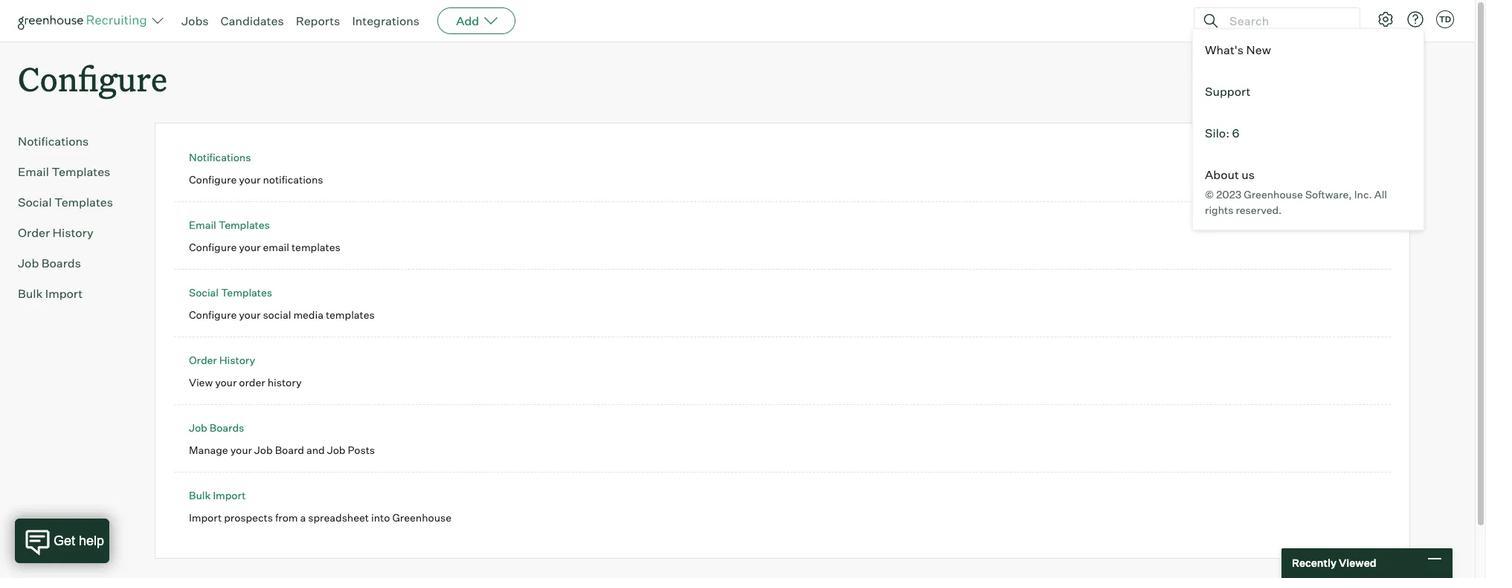 Task type: vqa. For each thing, say whether or not it's contained in the screenshot.


Task type: describe. For each thing, give the bounding box(es) containing it.
inc.
[[1354, 188, 1372, 201]]

1 horizontal spatial bulk import link
[[189, 490, 246, 502]]

viewed
[[1339, 557, 1377, 570]]

what's
[[1205, 42, 1244, 57]]

reports link
[[296, 13, 340, 28]]

recently
[[1292, 557, 1337, 570]]

your for job
[[230, 444, 252, 456]]

configure your notifications
[[189, 173, 323, 186]]

configure image
[[1377, 10, 1395, 28]]

0 horizontal spatial email templates
[[18, 165, 110, 179]]

0 vertical spatial boards
[[41, 256, 81, 271]]

from
[[275, 512, 298, 524]]

order history inside 'link'
[[18, 226, 94, 240]]

jobs
[[181, 13, 209, 28]]

support
[[1205, 84, 1251, 99]]

import inside bulk import link
[[45, 287, 83, 301]]

about us © 2023 greenhouse software, inc. all rights reserved.
[[1205, 167, 1387, 216]]

2 vertical spatial import
[[189, 512, 222, 524]]

social
[[263, 308, 291, 321]]

recently viewed
[[1292, 557, 1377, 570]]

add button
[[437, 7, 516, 34]]

0 horizontal spatial bulk import link
[[18, 285, 131, 303]]

1 vertical spatial job boards
[[189, 422, 244, 435]]

email
[[263, 241, 289, 253]]

new
[[1246, 42, 1271, 57]]

view your order history
[[189, 376, 302, 389]]

0 vertical spatial order history link
[[18, 224, 131, 242]]

bulk import inside bulk import link
[[18, 287, 83, 301]]

configure your social media templates
[[189, 308, 375, 321]]

order
[[239, 376, 265, 389]]

and
[[306, 444, 325, 456]]

1 vertical spatial social
[[189, 287, 219, 299]]

us
[[1242, 167, 1255, 182]]

0 vertical spatial notifications
[[18, 134, 89, 149]]

0 vertical spatial social templates link
[[18, 194, 131, 211]]

1 horizontal spatial order history link
[[189, 354, 255, 367]]

your for order
[[215, 376, 237, 389]]

view
[[189, 376, 213, 389]]

spreadsheet
[[308, 512, 369, 524]]

2023
[[1216, 188, 1242, 201]]

manage
[[189, 444, 228, 456]]

0 horizontal spatial bulk
[[18, 287, 43, 301]]

reports
[[296, 13, 340, 28]]

td
[[1439, 14, 1451, 25]]

configure for social templates
[[189, 308, 237, 321]]



Task type: locate. For each thing, give the bounding box(es) containing it.
your for notifications
[[239, 173, 261, 186]]

a
[[300, 512, 306, 524]]

td button
[[1436, 10, 1454, 28]]

your left notifications at the top
[[239, 173, 261, 186]]

1 horizontal spatial social templates
[[189, 287, 272, 299]]

add
[[456, 13, 479, 28]]

1 horizontal spatial bulk
[[189, 490, 211, 502]]

greenhouse right the 'into'
[[392, 512, 452, 524]]

rights
[[1205, 204, 1234, 216]]

greenhouse recruiting image
[[18, 12, 152, 30]]

1 vertical spatial order
[[189, 354, 217, 367]]

0 horizontal spatial job boards link
[[18, 255, 131, 272]]

1 vertical spatial email templates
[[189, 219, 270, 231]]

your for social
[[239, 308, 261, 321]]

©
[[1205, 188, 1214, 201]]

templates
[[292, 241, 341, 253], [326, 308, 375, 321]]

templates right email at the left top of the page
[[292, 241, 341, 253]]

td button
[[1433, 7, 1457, 31]]

integrations
[[352, 13, 420, 28]]

social
[[18, 195, 52, 210], [189, 287, 219, 299]]

0 vertical spatial import
[[45, 287, 83, 301]]

1 vertical spatial order history
[[189, 354, 255, 367]]

1 horizontal spatial boards
[[210, 422, 244, 435]]

about
[[1205, 167, 1239, 182]]

reserved.
[[1236, 204, 1282, 216]]

greenhouse
[[1244, 188, 1303, 201], [392, 512, 452, 524]]

bulk import link
[[18, 285, 131, 303], [189, 490, 246, 502]]

0 vertical spatial job boards
[[18, 256, 81, 271]]

0 horizontal spatial boards
[[41, 256, 81, 271]]

0 vertical spatial order
[[18, 226, 50, 240]]

notifications
[[18, 134, 89, 149], [189, 151, 251, 164]]

configure for notifications
[[189, 173, 237, 186]]

prospects
[[224, 512, 273, 524]]

email templates
[[18, 165, 110, 179], [189, 219, 270, 231]]

what's new
[[1205, 42, 1271, 57]]

0 horizontal spatial history
[[52, 226, 94, 240]]

1 vertical spatial history
[[219, 354, 255, 367]]

1 horizontal spatial job boards
[[189, 422, 244, 435]]

silo: 6
[[1205, 126, 1240, 141]]

history
[[52, 226, 94, 240], [219, 354, 255, 367]]

1 vertical spatial social templates
[[189, 287, 272, 299]]

boards
[[41, 256, 81, 271], [210, 422, 244, 435]]

1 horizontal spatial social
[[189, 287, 219, 299]]

order inside 'link'
[[18, 226, 50, 240]]

0 horizontal spatial notifications
[[18, 134, 89, 149]]

greenhouse inside about us © 2023 greenhouse software, inc. all rights reserved.
[[1244, 188, 1303, 201]]

templates
[[52, 165, 110, 179], [54, 195, 113, 210], [218, 219, 270, 231], [221, 287, 272, 299]]

history inside 'link'
[[52, 226, 94, 240]]

social templates
[[18, 195, 113, 210], [189, 287, 272, 299]]

history
[[268, 376, 302, 389]]

order history
[[18, 226, 94, 240], [189, 354, 255, 367]]

0 vertical spatial history
[[52, 226, 94, 240]]

candidates
[[221, 13, 284, 28]]

1 vertical spatial boards
[[210, 422, 244, 435]]

media
[[293, 308, 323, 321]]

0 horizontal spatial social templates
[[18, 195, 113, 210]]

0 vertical spatial email
[[18, 165, 49, 179]]

social templates link
[[18, 194, 131, 211], [189, 287, 272, 299]]

1 vertical spatial email
[[189, 219, 216, 231]]

software,
[[1305, 188, 1352, 201]]

your left "social"
[[239, 308, 261, 321]]

0 horizontal spatial notifications link
[[18, 133, 131, 150]]

all
[[1374, 188, 1387, 201]]

bulk
[[18, 287, 43, 301], [189, 490, 211, 502]]

integrations link
[[352, 13, 420, 28]]

import prospects from a spreadsheet into greenhouse
[[189, 512, 452, 524]]

1 horizontal spatial greenhouse
[[1244, 188, 1303, 201]]

your
[[239, 173, 261, 186], [239, 241, 261, 253], [239, 308, 261, 321], [215, 376, 237, 389], [230, 444, 252, 456]]

1 horizontal spatial notifications link
[[189, 151, 251, 164]]

0 vertical spatial bulk import
[[18, 287, 83, 301]]

0 horizontal spatial order history link
[[18, 224, 131, 242]]

Search text field
[[1226, 10, 1346, 32]]

6
[[1232, 126, 1240, 141]]

1 horizontal spatial email
[[189, 219, 216, 231]]

jobs link
[[181, 13, 209, 28]]

silo:
[[1205, 126, 1230, 141]]

0 horizontal spatial email templates link
[[18, 163, 131, 181]]

about us menu item
[[1193, 154, 1424, 230]]

email templates link
[[18, 163, 131, 181], [189, 219, 270, 231]]

0 vertical spatial email templates
[[18, 165, 110, 179]]

1 horizontal spatial order
[[189, 354, 217, 367]]

posts
[[348, 444, 375, 456]]

bulk import
[[18, 287, 83, 301], [189, 490, 246, 502]]

1 vertical spatial notifications link
[[189, 151, 251, 164]]

0 vertical spatial bulk import link
[[18, 285, 131, 303]]

0 horizontal spatial bulk import
[[18, 287, 83, 301]]

job boards
[[18, 256, 81, 271], [189, 422, 244, 435]]

0 vertical spatial templates
[[292, 241, 341, 253]]

1 horizontal spatial order history
[[189, 354, 255, 367]]

support link
[[1193, 71, 1424, 112]]

0 horizontal spatial social
[[18, 195, 52, 210]]

1 horizontal spatial bulk import
[[189, 490, 246, 502]]

0 horizontal spatial job boards
[[18, 256, 81, 271]]

configure
[[18, 57, 167, 100], [189, 173, 237, 186], [189, 241, 237, 253], [189, 308, 237, 321]]

configure your email templates
[[189, 241, 341, 253]]

order history link
[[18, 224, 131, 242], [189, 354, 255, 367]]

0 vertical spatial job boards link
[[18, 255, 131, 272]]

1 horizontal spatial email templates link
[[189, 219, 270, 231]]

manage your job board and job posts
[[189, 444, 375, 456]]

templates right the 'media'
[[326, 308, 375, 321]]

email
[[18, 165, 49, 179], [189, 219, 216, 231]]

silo: 6 link
[[1193, 112, 1424, 154]]

0 horizontal spatial order history
[[18, 226, 94, 240]]

1 vertical spatial job boards link
[[189, 422, 244, 435]]

job
[[18, 256, 39, 271], [189, 422, 207, 435], [254, 444, 273, 456], [327, 444, 345, 456]]

import
[[45, 287, 83, 301], [213, 490, 246, 502], [189, 512, 222, 524]]

0 vertical spatial social
[[18, 195, 52, 210]]

0 horizontal spatial greenhouse
[[392, 512, 452, 524]]

0 vertical spatial notifications link
[[18, 133, 131, 150]]

0 vertical spatial greenhouse
[[1244, 188, 1303, 201]]

your right manage
[[230, 444, 252, 456]]

0 horizontal spatial social templates link
[[18, 194, 131, 211]]

your right view on the bottom left of page
[[215, 376, 237, 389]]

0 horizontal spatial email
[[18, 165, 49, 179]]

1 horizontal spatial social templates link
[[189, 287, 272, 299]]

1 vertical spatial email templates link
[[189, 219, 270, 231]]

0 vertical spatial email templates link
[[18, 163, 131, 181]]

notifications link
[[18, 133, 131, 150], [189, 151, 251, 164]]

board
[[275, 444, 304, 456]]

1 vertical spatial import
[[213, 490, 246, 502]]

1 vertical spatial bulk
[[189, 490, 211, 502]]

1 vertical spatial greenhouse
[[392, 512, 452, 524]]

1 vertical spatial bulk import link
[[189, 490, 246, 502]]

1 vertical spatial templates
[[326, 308, 375, 321]]

notifications
[[263, 173, 323, 186]]

1 horizontal spatial history
[[219, 354, 255, 367]]

1 vertical spatial notifications
[[189, 151, 251, 164]]

0 vertical spatial order history
[[18, 226, 94, 240]]

0 vertical spatial social templates
[[18, 195, 113, 210]]

1 horizontal spatial notifications
[[189, 151, 251, 164]]

your for email
[[239, 241, 261, 253]]

your left email at the left top of the page
[[239, 241, 261, 253]]

greenhouse up reserved.
[[1244, 188, 1303, 201]]

1 horizontal spatial job boards link
[[189, 422, 244, 435]]

order
[[18, 226, 50, 240], [189, 354, 217, 367]]

job boards link
[[18, 255, 131, 272], [189, 422, 244, 435]]

1 horizontal spatial email templates
[[189, 219, 270, 231]]

0 horizontal spatial order
[[18, 226, 50, 240]]

candidates link
[[221, 13, 284, 28]]

configure for email templates
[[189, 241, 237, 253]]

1 vertical spatial social templates link
[[189, 287, 272, 299]]

0 vertical spatial bulk
[[18, 287, 43, 301]]

1 vertical spatial bulk import
[[189, 490, 246, 502]]

into
[[371, 512, 390, 524]]

1 vertical spatial order history link
[[189, 354, 255, 367]]



